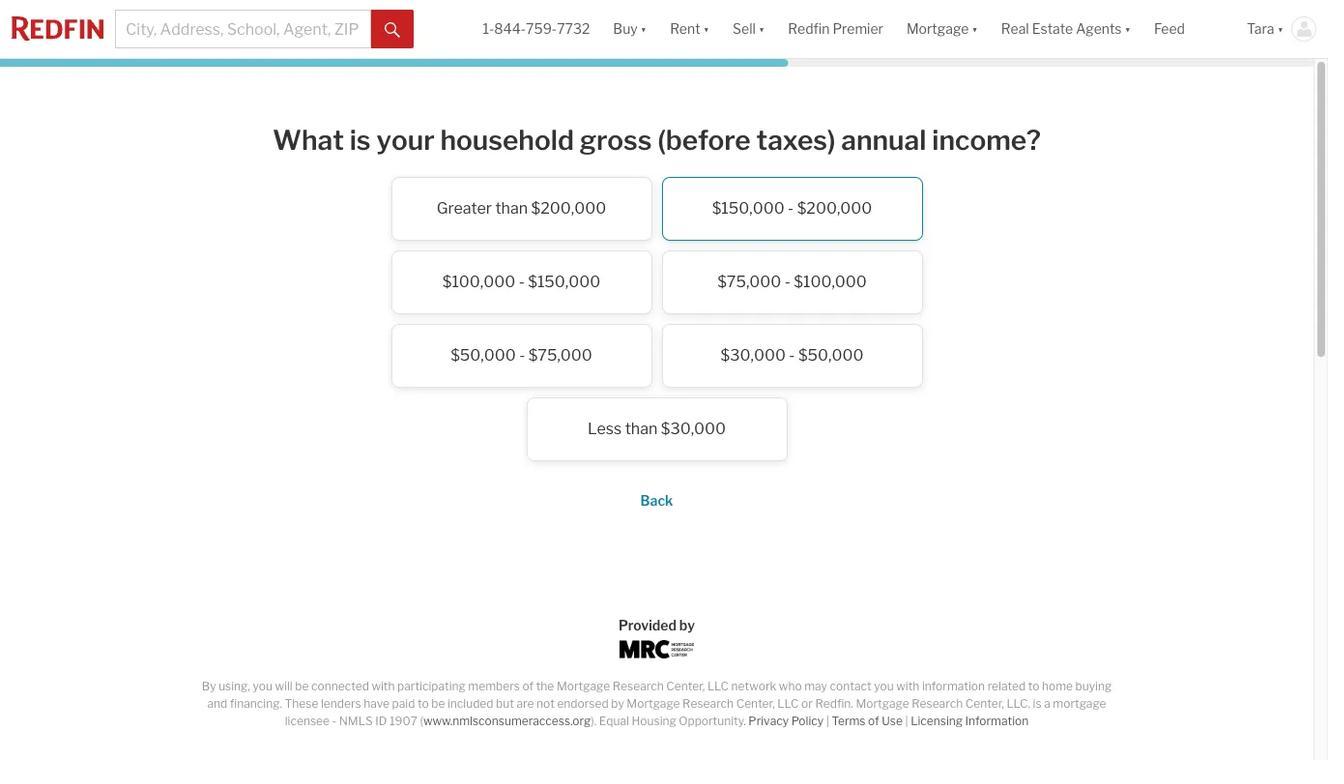 Task type: describe. For each thing, give the bounding box(es) containing it.
mortgage ▾
[[907, 21, 979, 37]]

are
[[517, 696, 534, 711]]

privacy policy link
[[749, 714, 824, 728]]

using,
[[219, 679, 250, 693]]

1 horizontal spatial center,
[[737, 696, 775, 711]]

redfin
[[788, 21, 830, 37]]

premier
[[833, 21, 884, 37]]

feed button
[[1143, 0, 1236, 58]]

information
[[923, 679, 986, 693]]

- for $50,000
[[519, 346, 525, 364]]

0 vertical spatial is
[[350, 124, 371, 157]]

buy ▾ button
[[602, 0, 659, 58]]

buying
[[1076, 679, 1112, 693]]

www.nmlsconsumeraccess.org
[[423, 714, 591, 728]]

than for $200,000
[[496, 199, 528, 217]]

home
[[1042, 679, 1073, 693]]

use
[[882, 714, 903, 728]]

- for $75,000
[[785, 272, 791, 291]]

mortgage ▾ button
[[895, 0, 990, 58]]

sell ▾
[[733, 21, 765, 37]]

buy ▾
[[613, 21, 647, 37]]

1 horizontal spatial $75,000
[[718, 272, 782, 291]]

mortgage ▾ button
[[907, 0, 979, 58]]

not
[[537, 696, 555, 711]]

1 with from the left
[[372, 679, 395, 693]]

1 you from the left
[[253, 679, 273, 693]]

2 you from the left
[[874, 679, 894, 693]]

financing.
[[230, 696, 282, 711]]

1 vertical spatial $150,000
[[528, 272, 601, 291]]

mortgage up endorsed
[[557, 679, 610, 693]]

but
[[496, 696, 514, 711]]

1 $50,000 from the left
[[451, 346, 516, 364]]

1 vertical spatial to
[[418, 696, 429, 711]]

redfin premier button
[[777, 0, 895, 58]]

a
[[1045, 696, 1051, 711]]

www.nmlsconsumeraccess.org ). equal housing opportunity. privacy policy | terms of use | licensing information
[[423, 714, 1029, 728]]

mortgage research center image
[[619, 640, 695, 659]]

privacy
[[749, 714, 789, 728]]

what is your household gross (before taxes) annual income? option group
[[270, 177, 1044, 471]]

will
[[275, 679, 293, 693]]

is inside by using, you will be connected with participating members of the mortgage research center, llc network who may contact you with information related to home buying and financing. these lenders have paid to be included but are not endorsed by mortgage research center, llc or redfin. mortgage research center, llc. is a mortgage licensee - nmls id 1907 (
[[1033, 696, 1042, 711]]

these
[[285, 696, 319, 711]]

0 vertical spatial $30,000
[[721, 346, 786, 364]]

2 $50,000 from the left
[[799, 346, 864, 364]]

household
[[441, 124, 574, 157]]

real estate agents ▾ link
[[1002, 0, 1131, 58]]

0 vertical spatial llc
[[708, 679, 729, 693]]

information
[[966, 714, 1029, 728]]

2 $100,000 from the left
[[794, 272, 867, 291]]

mortgage up housing
[[627, 696, 680, 711]]

opportunity.
[[679, 714, 746, 728]]

$150,000 - $200,000
[[712, 199, 873, 217]]

licensee
[[285, 714, 330, 728]]

contact
[[830, 679, 872, 693]]

back button
[[641, 492, 673, 508]]

may
[[805, 679, 828, 693]]

or
[[802, 696, 813, 711]]

rent ▾ button
[[659, 0, 721, 58]]

- for $150,000
[[788, 199, 794, 217]]

members
[[468, 679, 520, 693]]

mortgage
[[1053, 696, 1107, 711]]

of for terms
[[868, 714, 880, 728]]

759-
[[526, 21, 557, 37]]

0 horizontal spatial research
[[613, 679, 664, 693]]

policy
[[792, 714, 824, 728]]

2 | from the left
[[906, 714, 909, 728]]

provided
[[619, 617, 677, 633]]

housing
[[632, 714, 677, 728]]

1-844-759-7732
[[483, 21, 590, 37]]

estate
[[1033, 21, 1074, 37]]

- for $100,000
[[519, 272, 525, 291]]

provided by
[[619, 617, 695, 633]]

rent
[[670, 21, 701, 37]]

1 vertical spatial $30,000
[[661, 419, 726, 438]]

844-
[[494, 21, 526, 37]]

sell
[[733, 21, 756, 37]]

buy
[[613, 21, 638, 37]]

0 vertical spatial $150,000
[[712, 199, 785, 217]]

endorsed
[[557, 696, 609, 711]]

back
[[641, 492, 673, 508]]

lenders
[[321, 696, 361, 711]]

mortgage up "use"
[[856, 696, 910, 711]]

1-
[[483, 21, 494, 37]]

- for $30,000
[[789, 346, 795, 364]]

tara ▾
[[1248, 21, 1284, 37]]

1 horizontal spatial by
[[680, 617, 695, 633]]

▾ for sell ▾
[[759, 21, 765, 37]]

$75,000 - $100,000
[[718, 272, 867, 291]]

nmls
[[339, 714, 373, 728]]

1-844-759-7732 link
[[483, 21, 590, 37]]

▾ for mortgage ▾
[[972, 21, 979, 37]]

by using, you will be connected with participating members of the mortgage research center, llc network who may contact you with information related to home buying and financing. these lenders have paid to be included but are not endorsed by mortgage research center, llc or redfin. mortgage research center, llc. is a mortgage licensee - nmls id 1907 (
[[202, 679, 1112, 728]]

$30,000 - $50,000
[[721, 346, 864, 364]]

buy ▾ button
[[613, 0, 647, 58]]

of for members
[[523, 679, 534, 693]]



Task type: locate. For each thing, give the bounding box(es) containing it.
0 horizontal spatial be
[[295, 679, 309, 693]]

llc up privacy policy link
[[778, 696, 799, 711]]

▾ left real
[[972, 21, 979, 37]]

6 ▾ from the left
[[1278, 21, 1284, 37]]

center, down network
[[737, 696, 775, 711]]

▾ for buy ▾
[[641, 21, 647, 37]]

1 horizontal spatial you
[[874, 679, 894, 693]]

annual income?
[[842, 124, 1042, 157]]

0 horizontal spatial $75,000
[[529, 346, 593, 364]]

▾ right tara
[[1278, 21, 1284, 37]]

licensing
[[911, 714, 963, 728]]

feed
[[1155, 21, 1186, 37]]

what is your household gross (before taxes) annual income?
[[273, 124, 1042, 157]]

7732
[[557, 21, 590, 37]]

City, Address, School, Agent, ZIP search field
[[115, 10, 371, 48]]

0 horizontal spatial with
[[372, 679, 395, 693]]

2 $200,000 from the left
[[797, 199, 873, 217]]

$150,000 down (before
[[712, 199, 785, 217]]

the
[[536, 679, 554, 693]]

- inside by using, you will be connected with participating members of the mortgage research center, llc network who may contact you with information related to home buying and financing. these lenders have paid to be included but are not endorsed by mortgage research center, llc or redfin. mortgage research center, llc. is a mortgage licensee - nmls id 1907 (
[[332, 714, 337, 728]]

www.nmlsconsumeraccess.org link
[[423, 714, 591, 728]]

1 horizontal spatial to
[[1029, 679, 1040, 693]]

rent ▾
[[670, 21, 710, 37]]

$200,000 for $150,000 - $200,000
[[797, 199, 873, 217]]

0 vertical spatial be
[[295, 679, 309, 693]]

redfin.
[[816, 696, 854, 711]]

with up have
[[372, 679, 395, 693]]

$150,000 down greater than $200,000
[[528, 272, 601, 291]]

with
[[372, 679, 395, 693], [897, 679, 920, 693]]

llc up the opportunity.
[[708, 679, 729, 693]]

$75,000 up $30,000 - $50,000
[[718, 272, 782, 291]]

0 horizontal spatial you
[[253, 679, 273, 693]]

mortgage left real
[[907, 21, 969, 37]]

is
[[350, 124, 371, 157], [1033, 696, 1042, 711]]

llc.
[[1007, 696, 1031, 711]]

your
[[377, 124, 435, 157]]

1 horizontal spatial be
[[432, 696, 445, 711]]

center, up the opportunity.
[[667, 679, 705, 693]]

sell ▾ button
[[733, 0, 765, 58]]

what
[[273, 124, 344, 157]]

|
[[827, 714, 830, 728], [906, 714, 909, 728]]

to up (
[[418, 696, 429, 711]]

0 horizontal spatial to
[[418, 696, 429, 711]]

who
[[779, 679, 802, 693]]

| right "use"
[[906, 714, 909, 728]]

$50,000 down $75,000 - $100,000 on the top of the page
[[799, 346, 864, 364]]

0 vertical spatial than
[[496, 199, 528, 217]]

$150,000
[[712, 199, 785, 217], [528, 272, 601, 291]]

you
[[253, 679, 273, 693], [874, 679, 894, 693]]

1 horizontal spatial than
[[625, 419, 658, 438]]

2 ▾ from the left
[[704, 21, 710, 37]]

0 horizontal spatial $150,000
[[528, 272, 601, 291]]

▾ right sell
[[759, 21, 765, 37]]

1 horizontal spatial $100,000
[[794, 272, 867, 291]]

of left "use"
[[868, 714, 880, 728]]

0 horizontal spatial $100,000
[[443, 272, 516, 291]]

included
[[448, 696, 494, 711]]

related
[[988, 679, 1026, 693]]

less than $30,000
[[588, 419, 726, 438]]

is left "your"
[[350, 124, 371, 157]]

0 horizontal spatial $200,000
[[531, 199, 607, 217]]

- down $75,000 - $100,000 on the top of the page
[[789, 346, 795, 364]]

2 horizontal spatial center,
[[966, 696, 1005, 711]]

paid
[[392, 696, 415, 711]]

be up these
[[295, 679, 309, 693]]

by up mortgage research center image
[[680, 617, 695, 633]]

redfin premier
[[788, 21, 884, 37]]

equal
[[599, 714, 630, 728]]

to up the llc.
[[1029, 679, 1040, 693]]

of inside by using, you will be connected with participating members of the mortgage research center, llc network who may contact you with information related to home buying and financing. these lenders have paid to be included but are not endorsed by mortgage research center, llc or redfin. mortgage research center, llc. is a mortgage licensee - nmls id 1907 (
[[523, 679, 534, 693]]

(before
[[658, 124, 751, 157]]

$30,000
[[721, 346, 786, 364], [661, 419, 726, 438]]

1 vertical spatial of
[[868, 714, 880, 728]]

terms
[[832, 714, 866, 728]]

is left the a
[[1033, 696, 1042, 711]]

llc
[[708, 679, 729, 693], [778, 696, 799, 711]]

be
[[295, 679, 309, 693], [432, 696, 445, 711]]

▾ for tara ▾
[[1278, 21, 1284, 37]]

id
[[375, 714, 387, 728]]

▾ right agents
[[1125, 21, 1131, 37]]

-
[[788, 199, 794, 217], [519, 272, 525, 291], [785, 272, 791, 291], [519, 346, 525, 364], [789, 346, 795, 364], [332, 714, 337, 728]]

have
[[364, 696, 390, 711]]

- down lenders
[[332, 714, 337, 728]]

1 horizontal spatial research
[[683, 696, 734, 711]]

1 vertical spatial than
[[625, 419, 658, 438]]

1 $100,000 from the left
[[443, 272, 516, 291]]

1 horizontal spatial with
[[897, 679, 920, 693]]

1 $200,000 from the left
[[531, 199, 607, 217]]

0 horizontal spatial of
[[523, 679, 534, 693]]

mortgage
[[907, 21, 969, 37], [557, 679, 610, 693], [627, 696, 680, 711], [856, 696, 910, 711]]

1 ▾ from the left
[[641, 21, 647, 37]]

0 vertical spatial $75,000
[[718, 272, 782, 291]]

than for $30,000
[[625, 419, 658, 438]]

- down taxes)
[[788, 199, 794, 217]]

by up the equal
[[611, 696, 625, 711]]

mortgage inside dropdown button
[[907, 21, 969, 37]]

▾ right the buy
[[641, 21, 647, 37]]

1 vertical spatial be
[[432, 696, 445, 711]]

of
[[523, 679, 534, 693], [868, 714, 880, 728]]

▾ for rent ▾
[[704, 21, 710, 37]]

▾ right rent
[[704, 21, 710, 37]]

real estate agents ▾ button
[[990, 0, 1143, 58]]

0 horizontal spatial |
[[827, 714, 830, 728]]

participating
[[398, 679, 466, 693]]

$100,000 down "greater"
[[443, 272, 516, 291]]

greater than $200,000
[[437, 199, 607, 217]]

1 horizontal spatial of
[[868, 714, 880, 728]]

you up financing.
[[253, 679, 273, 693]]

sell ▾ button
[[721, 0, 777, 58]]

(
[[420, 714, 423, 728]]

0 vertical spatial by
[[680, 617, 695, 633]]

agents
[[1076, 21, 1122, 37]]

2 with from the left
[[897, 679, 920, 693]]

1 horizontal spatial |
[[906, 714, 909, 728]]

rent ▾ button
[[670, 0, 710, 58]]

be down participating at the left bottom of the page
[[432, 696, 445, 711]]

licensing information link
[[911, 714, 1029, 728]]

research up housing
[[613, 679, 664, 693]]

1 horizontal spatial $150,000
[[712, 199, 785, 217]]

$200,000
[[531, 199, 607, 217], [797, 199, 873, 217]]

$50,000
[[451, 346, 516, 364], [799, 346, 864, 364]]

0 horizontal spatial is
[[350, 124, 371, 157]]

0 horizontal spatial center,
[[667, 679, 705, 693]]

0 horizontal spatial $50,000
[[451, 346, 516, 364]]

$50,000 - $75,000
[[451, 346, 593, 364]]

of left the
[[523, 679, 534, 693]]

0 horizontal spatial by
[[611, 696, 625, 711]]

research
[[613, 679, 664, 693], [683, 696, 734, 711], [912, 696, 963, 711]]

$200,000 down taxes)
[[797, 199, 873, 217]]

by inside by using, you will be connected with participating members of the mortgage research center, llc network who may contact you with information related to home buying and financing. these lenders have paid to be included but are not endorsed by mortgage research center, llc or redfin. mortgage research center, llc. is a mortgage licensee - nmls id 1907 (
[[611, 696, 625, 711]]

$200,000 down gross
[[531, 199, 607, 217]]

gross
[[580, 124, 652, 157]]

0 horizontal spatial than
[[496, 199, 528, 217]]

greater
[[437, 199, 492, 217]]

network
[[732, 679, 777, 693]]

terms of use link
[[832, 714, 903, 728]]

$100,000 up $30,000 - $50,000
[[794, 272, 867, 291]]

and
[[207, 696, 228, 711]]

1 horizontal spatial llc
[[778, 696, 799, 711]]

- up $30,000 - $50,000
[[785, 272, 791, 291]]

- down $100,000 - $150,000
[[519, 346, 525, 364]]

).
[[591, 714, 597, 728]]

$50,000 down $100,000 - $150,000
[[451, 346, 516, 364]]

tara
[[1248, 21, 1275, 37]]

| down redfin.
[[827, 714, 830, 728]]

1 vertical spatial by
[[611, 696, 625, 711]]

center, up information
[[966, 696, 1005, 711]]

real estate agents ▾
[[1002, 21, 1131, 37]]

connected
[[311, 679, 369, 693]]

- down greater than $200,000
[[519, 272, 525, 291]]

$100,000
[[443, 272, 516, 291], [794, 272, 867, 291]]

1 vertical spatial llc
[[778, 696, 799, 711]]

research up licensing
[[912, 696, 963, 711]]

1 horizontal spatial $200,000
[[797, 199, 873, 217]]

$200,000 for greater than $200,000
[[531, 199, 607, 217]]

▾
[[641, 21, 647, 37], [704, 21, 710, 37], [759, 21, 765, 37], [972, 21, 979, 37], [1125, 21, 1131, 37], [1278, 21, 1284, 37]]

5 ▾ from the left
[[1125, 21, 1131, 37]]

$75,000 down $100,000 - $150,000
[[529, 346, 593, 364]]

taxes)
[[757, 124, 836, 157]]

research up the opportunity.
[[683, 696, 734, 711]]

by
[[680, 617, 695, 633], [611, 696, 625, 711]]

you right contact
[[874, 679, 894, 693]]

1 | from the left
[[827, 714, 830, 728]]

0 vertical spatial to
[[1029, 679, 1040, 693]]

2 horizontal spatial research
[[912, 696, 963, 711]]

than right less
[[625, 419, 658, 438]]

1 vertical spatial is
[[1033, 696, 1042, 711]]

1907
[[390, 714, 418, 728]]

by
[[202, 679, 216, 693]]

0 vertical spatial of
[[523, 679, 534, 693]]

$30,000 up back button
[[661, 419, 726, 438]]

than right "greater"
[[496, 199, 528, 217]]

center,
[[667, 679, 705, 693], [737, 696, 775, 711], [966, 696, 1005, 711]]

submit search image
[[385, 22, 400, 37]]

0 horizontal spatial llc
[[708, 679, 729, 693]]

1 horizontal spatial is
[[1033, 696, 1042, 711]]

$30,000 down $75,000 - $100,000 on the top of the page
[[721, 346, 786, 364]]

1 vertical spatial $75,000
[[529, 346, 593, 364]]

1 horizontal spatial $50,000
[[799, 346, 864, 364]]

real
[[1002, 21, 1030, 37]]

$75,000
[[718, 272, 782, 291], [529, 346, 593, 364]]

4 ▾ from the left
[[972, 21, 979, 37]]

with up "use"
[[897, 679, 920, 693]]

3 ▾ from the left
[[759, 21, 765, 37]]



Task type: vqa. For each thing, say whether or not it's contained in the screenshot.
YOUR
yes



